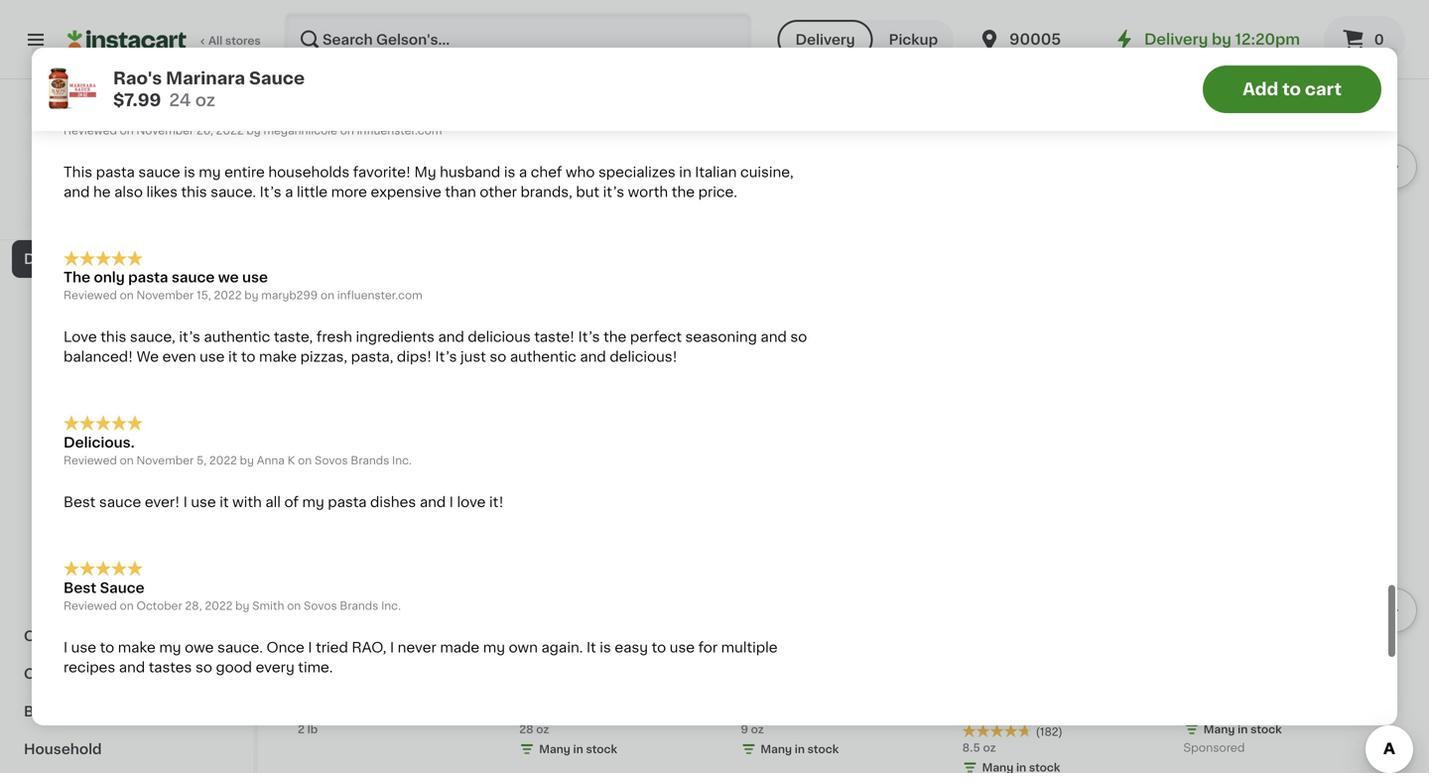 Task type: vqa. For each thing, say whether or not it's contained in the screenshot.


Task type: describe. For each thing, give the bounding box(es) containing it.
reviewed inside best sauce reviewed on october 28, 2022 by smith on sovos brands inc.
[[64, 600, 117, 611]]

with
[[232, 495, 262, 509]]

sauce inside best sauce reviewed on october 28, 2022 by smith on sovos brands inc.
[[100, 581, 145, 595]]

november inside my favorite canned pasta sauce reviewed on november 26, 2022 by meganniicole on influenster.com
[[136, 125, 194, 136]]

seller
[[327, 638, 354, 647]]

oz for 8.5 oz
[[983, 743, 996, 754]]

pasta inside my favorite canned pasta sauce reviewed on november 26, 2022 by meganniicole on influenster.com
[[205, 105, 245, 119]]

many for 9 oz
[[761, 744, 792, 755]]

price.
[[698, 185, 737, 199]]

add to cart button
[[1203, 66, 1382, 113]]

goods for pasta
[[53, 252, 101, 266]]

pickup button
[[873, 20, 954, 60]]

to inside the love this sauce, it's authentic taste, fresh ingredients and delicious taste! it's the perfect seasoning and so balanced! we even use it to make pizzas, pasta, dips! it's just so authentic and delicious!
[[241, 350, 256, 364]]

my inside this pasta sauce is my entire households favorite! my husband is a chef who specializes in italian cuisine, and he also likes this sauce. it's a little more expensive than other brands, but it's worth the price.
[[414, 165, 436, 179]]

brands for pasta
[[351, 455, 389, 466]]

more dry goods
[[36, 592, 151, 605]]

on down the favorite
[[120, 125, 134, 136]]

on right k
[[298, 455, 312, 466]]

on up condiments & sauces link
[[120, 600, 134, 611]]

sauce inside my favorite canned pasta sauce reviewed on november 26, 2022 by meganniicole on influenster.com
[[248, 105, 292, 119]]

delicious!
[[610, 350, 677, 364]]

hard beverages
[[24, 139, 138, 153]]

sauce. inside this pasta sauce is my entire households favorite! my husband is a chef who specializes in italian cuisine, and he also likes this sauce. it's a little more expensive than other brands, but it's worth the price.
[[211, 185, 256, 199]]

by inside my favorite canned pasta sauce reviewed on november 26, 2022 by meganniicole on influenster.com
[[247, 125, 261, 136]]

to up canned goods & soups
[[100, 641, 114, 655]]

8.5 oz
[[962, 743, 996, 754]]

oz for 24 oz
[[315, 286, 328, 297]]

october
[[136, 600, 182, 611]]

sauces
[[130, 629, 183, 643]]

this inside this pasta sauce is my entire households favorite! my husband is a chef who specializes in italian cuisine, and he also likes this sauce. it's a little more expensive than other brands, but it's worth the price.
[[181, 185, 207, 199]]

sauce inside the only pasta sauce we use reviewed on november 15, 2022 by maryb299 on influenster.com
[[172, 271, 215, 284]]

i up recipes
[[64, 641, 68, 655]]

november inside the only pasta sauce we use reviewed on november 15, 2022 by maryb299 on influenster.com
[[136, 290, 194, 301]]

wine
[[24, 101, 60, 115]]

liquor link
[[12, 202, 241, 240]]

more
[[36, 592, 72, 605]]

expensive
[[371, 185, 441, 199]]

canned tomato link
[[12, 429, 241, 466]]

for
[[698, 641, 718, 655]]

sponsored badge image
[[1184, 743, 1244, 755]]

recipes
[[64, 660, 115, 674]]

cart
[[1305, 81, 1342, 98]]

on down only
[[120, 290, 134, 301]]

by inside the delicious. reviewed on november 5, 2022 by anna k on sovos brands inc.
[[240, 455, 254, 466]]

pasta link
[[12, 316, 241, 353]]

beverages
[[62, 139, 138, 153]]

lb
[[307, 724, 318, 735]]

all stores link
[[67, 12, 262, 67]]

use right "ever!"
[[191, 495, 216, 509]]

5,
[[196, 455, 207, 466]]

1 vertical spatial so
[[490, 350, 506, 364]]

1 horizontal spatial it's
[[435, 350, 457, 364]]

brands,
[[521, 185, 572, 199]]

on down tomato
[[120, 455, 134, 466]]

canned goods & soups link
[[12, 655, 241, 693]]

my favorite canned pasta sauce reviewed on november 26, 2022 by meganniicole on influenster.com
[[64, 105, 442, 136]]

28 oz
[[519, 724, 549, 735]]

ingredients
[[356, 330, 435, 344]]

stock inside button
[[1251, 724, 1282, 735]]

instacart logo image
[[67, 28, 187, 52]]

it's inside this pasta sauce is my entire households favorite! my husband is a chef who specializes in italian cuisine, and he also likes this sauce. it's a little more expensive than other brands, but it's worth the price.
[[260, 185, 281, 199]]

time.
[[298, 660, 333, 674]]

9
[[741, 724, 748, 735]]

worth
[[628, 185, 668, 199]]

add inside 'button'
[[1243, 81, 1279, 98]]

foods
[[93, 64, 137, 77]]

canned tomato
[[36, 441, 147, 455]]

& for condiments
[[116, 629, 127, 643]]

use inside the love this sauce, it's authentic taste, fresh ingredients and delicious taste! it's the perfect seasoning and so balanced! we even use it to make pizzas, pasta, dips! it's just so authentic and delicious!
[[200, 350, 225, 364]]

sauce left "ever!"
[[99, 495, 141, 509]]

dry goods & pasta link
[[12, 240, 241, 278]]

rices & grains link
[[12, 278, 241, 316]]

seeds
[[36, 554, 80, 568]]

stock for 9 oz
[[808, 744, 839, 755]]

every
[[256, 660, 295, 674]]

canned
[[148, 105, 202, 119]]

rao's
[[113, 70, 162, 87]]

i right rao,
[[390, 641, 394, 655]]

condiments & sauces
[[24, 629, 183, 643]]

and right the seasoning
[[761, 330, 787, 344]]

1 vertical spatial dry
[[75, 592, 101, 605]]

condiments & sauces link
[[12, 617, 241, 655]]

the inside the love this sauce, it's authentic taste, fresh ingredients and delicious taste! it's the perfect seasoning and so balanced! we even use it to make pizzas, pasta, dips! it's just so authentic and delicious!
[[604, 330, 627, 344]]

so inside i use to make my owe sauce. once i tried rao, i never made my own again. it is easy to use for multiple recipes and tastes so good every time.
[[196, 660, 212, 674]]

and inside this pasta sauce is my entire households favorite! my husband is a chef who specializes in italian cuisine, and he also likes this sauce. it's a little more expensive than other brands, but it's worth the price.
[[64, 185, 90, 199]]

meganniicole
[[263, 125, 337, 136]]

multiple
[[721, 641, 778, 655]]

100% satisfaction guarantee
[[51, 191, 210, 202]]

reviewed inside the only pasta sauce we use reviewed on november 15, 2022 by maryb299 on influenster.com
[[64, 290, 117, 301]]

breakfast link
[[12, 693, 241, 730]]

it's inside this pasta sauce is my entire households favorite! my husband is a chef who specializes in italian cuisine, and he also likes this sauce. it's a little more expensive than other brands, but it's worth the price.
[[603, 185, 624, 199]]

seasoning
[[685, 330, 757, 344]]

influenster.com inside the only pasta sauce we use reviewed on november 15, 2022 by maryb299 on influenster.com
[[337, 290, 422, 301]]

italian
[[695, 165, 737, 179]]

oz for 9 oz
[[751, 724, 764, 735]]

many in stock button
[[1184, 443, 1390, 742]]

best seller
[[304, 638, 354, 647]]

condiments
[[24, 629, 112, 643]]

pasta inside this pasta sauce is my entire households favorite! my husband is a chef who specializes in italian cuisine, and he also likes this sauce. it's a little more expensive than other brands, but it's worth the price.
[[96, 165, 135, 179]]

dry goods & pasta
[[24, 252, 159, 266]]

soups
[[149, 667, 195, 681]]

my inside this pasta sauce is my entire households favorite! my husband is a chef who specializes in italian cuisine, and he also likes this sauce. it's a little more expensive than other brands, but it's worth the price.
[[199, 165, 221, 179]]

item carousel region containing 11
[[298, 435, 1417, 773]]

pizzas,
[[300, 350, 347, 364]]

sovos for tried
[[304, 600, 337, 611]]

0 horizontal spatial a
[[285, 185, 293, 199]]

& up only
[[104, 252, 116, 266]]

likes
[[146, 185, 178, 199]]

dips!
[[397, 350, 432, 364]]

my right of
[[302, 495, 324, 509]]

seeds link
[[12, 542, 241, 580]]

and inside i use to make my owe sauce. once i tried rao, i never made my own again. it is easy to use for multiple recipes and tastes so good every time.
[[119, 660, 145, 674]]

beer
[[24, 177, 58, 191]]

hard
[[24, 139, 59, 153]]

brands for rao,
[[340, 600, 378, 611]]

1 vertical spatial it's
[[578, 330, 600, 344]]

2
[[298, 724, 305, 735]]

sauce,
[[130, 330, 175, 344]]

& left tastes
[[135, 667, 146, 681]]

service type group
[[778, 20, 954, 60]]

beer & cider
[[24, 177, 115, 191]]

on right meganniicole
[[340, 125, 354, 136]]

it inside the love this sauce, it's authentic taste, fresh ingredients and delicious taste! it's the perfect seasoning and so balanced! we even use it to make pizzas, pasta, dips! it's just so authentic and delicious!
[[228, 350, 238, 364]]

2022 inside best sauce reviewed on october 28, 2022 by smith on sovos brands inc.
[[205, 600, 233, 611]]

best for best sauce reviewed on october 28, 2022 by smith on sovos brands inc.
[[64, 581, 96, 595]]

and left love at the bottom left of the page
[[420, 495, 446, 509]]

of
[[284, 495, 299, 509]]

prepared foods link
[[12, 52, 241, 89]]

3 add button from the left
[[864, 12, 940, 48]]

2022 inside my favorite canned pasta sauce reviewed on november 26, 2022 by meganniicole on influenster.com
[[216, 125, 244, 136]]

once
[[266, 641, 305, 655]]

to right easy
[[652, 641, 666, 655]]

make inside the love this sauce, it's authentic taste, fresh ingredients and delicious taste! it's the perfect seasoning and so balanced! we even use it to make pizzas, pasta, dips! it's just so authentic and delicious!
[[259, 350, 297, 364]]

0 vertical spatial pasta
[[119, 252, 159, 266]]

4
[[752, 659, 767, 680]]

only
[[94, 271, 125, 284]]

90005
[[1010, 32, 1061, 47]]

prepared
[[24, 64, 90, 77]]

this inside the love this sauce, it's authentic taste, fresh ingredients and delicious taste! it's the perfect seasoning and so balanced! we even use it to make pizzas, pasta, dips! it's just so authentic and delicious!
[[100, 330, 126, 344]]

beer & cider link
[[12, 165, 241, 202]]

households
[[268, 165, 350, 179]]

again.
[[541, 641, 583, 655]]

on right maryb299
[[321, 290, 334, 301]]

rao's marinara sauce $7.99 24 oz
[[113, 70, 305, 109]]

by left 12:20pm
[[1212, 32, 1232, 47]]

24 oz
[[298, 286, 328, 297]]

by inside the only pasta sauce we use reviewed on november 15, 2022 by maryb299 on influenster.com
[[244, 290, 259, 301]]

$ 11 99
[[302, 659, 345, 680]]

marinara
[[166, 70, 245, 87]]

delivery by 12:20pm
[[1144, 32, 1300, 47]]

$3.29 element
[[1184, 656, 1390, 682]]

husband
[[440, 165, 500, 179]]



Task type: locate. For each thing, give the bounding box(es) containing it.
influenster.com inside my favorite canned pasta sauce reviewed on november 26, 2022 by meganniicole on influenster.com
[[357, 125, 442, 136]]

many in stock down 9 oz
[[761, 744, 839, 755]]

2 vertical spatial it's
[[435, 350, 457, 364]]

2022 right 28,
[[205, 600, 233, 611]]

inc. inside the delicious. reviewed on november 5, 2022 by anna k on sovos brands inc.
[[392, 455, 412, 466]]

everyday
[[59, 171, 112, 182]]

1 vertical spatial make
[[118, 641, 156, 655]]

2 november from the top
[[136, 290, 194, 301]]

2022 down we
[[214, 290, 242, 301]]

perfect
[[630, 330, 682, 344]]

prices
[[147, 171, 182, 182]]

it's right but
[[603, 185, 624, 199]]

stock for 28 oz
[[586, 744, 617, 755]]

my up expensive on the left of page
[[414, 165, 436, 179]]

on
[[120, 125, 134, 136], [340, 125, 354, 136], [120, 290, 134, 301], [321, 290, 334, 301], [120, 455, 134, 466], [298, 455, 312, 466], [120, 600, 134, 611], [287, 600, 301, 611]]

1 vertical spatial brands
[[340, 600, 378, 611]]

best inside best sauce reviewed on october 28, 2022 by smith on sovos brands inc.
[[64, 581, 96, 595]]

1 horizontal spatial my
[[414, 165, 436, 179]]

all
[[208, 35, 223, 46]]

rices & grains
[[36, 290, 138, 304]]

i use to make my owe sauce. once i tried rao, i never made my own again. it is easy to use for multiple recipes and tastes so good every time.
[[64, 641, 778, 674]]

stock
[[1251, 724, 1282, 735], [808, 744, 839, 755], [586, 744, 617, 755]]

reviewed up condiments & sauces
[[64, 600, 117, 611]]

0 vertical spatial inc.
[[392, 455, 412, 466]]

reviewed up hard beverages
[[64, 125, 117, 136]]

best
[[64, 495, 96, 509], [64, 581, 96, 595], [304, 638, 325, 647]]

i
[[183, 495, 187, 509], [449, 495, 453, 509], [64, 641, 68, 655], [308, 641, 312, 655], [390, 641, 394, 655]]

prepared foods
[[24, 64, 137, 77]]

0 horizontal spatial this
[[100, 330, 126, 344]]

by up entire
[[247, 125, 261, 136]]

goods down seeds link
[[104, 592, 151, 605]]

goods up the
[[53, 252, 101, 266]]

1 horizontal spatial authentic
[[510, 350, 576, 364]]

and down "everyday"
[[64, 185, 90, 199]]

it left with
[[220, 495, 229, 509]]

tomato
[[94, 441, 147, 455]]

gelson's logo image
[[108, 103, 145, 141]]

delivery button
[[778, 20, 873, 60]]

grains
[[93, 290, 138, 304]]

sauce. up good
[[217, 641, 263, 655]]

my left entire
[[199, 165, 221, 179]]

sauce inside rao's marinara sauce $7.99 24 oz
[[249, 70, 305, 87]]

it's left the just
[[435, 350, 457, 364]]

0 horizontal spatial delivery
[[795, 33, 855, 47]]

november left 5, on the bottom left of the page
[[136, 455, 194, 466]]

so down delicious
[[490, 350, 506, 364]]

canned up breakfast
[[24, 667, 80, 681]]

9 oz
[[741, 724, 764, 735]]

2022 inside the only pasta sauce we use reviewed on november 15, 2022 by maryb299 on influenster.com
[[214, 290, 242, 301]]

many inside many in stock button
[[1204, 724, 1235, 735]]

2 horizontal spatial many in stock
[[1204, 724, 1282, 735]]

1 horizontal spatial many
[[761, 744, 792, 755]]

all
[[265, 495, 281, 509]]

11
[[309, 659, 327, 680]]

best down seeds
[[64, 581, 96, 595]]

easy
[[615, 641, 648, 655]]

influenster.com up ingredients
[[337, 290, 422, 301]]

make inside i use to make my owe sauce. once i tried rao, i never made my own again. it is easy to use for multiple recipes and tastes so good every time.
[[118, 641, 156, 655]]

delivery inside button
[[795, 33, 855, 47]]

it's down entire
[[260, 185, 281, 199]]

0 vertical spatial best
[[64, 495, 96, 509]]

(182)
[[1036, 727, 1063, 738]]

0 vertical spatial dry
[[24, 252, 50, 266]]

many for 28 oz
[[539, 744, 571, 755]]

delicious
[[468, 330, 531, 344]]

1 horizontal spatial pasta
[[119, 252, 159, 266]]

5 add button from the left
[[1307, 12, 1384, 48]]

by left smith
[[235, 600, 250, 611]]

my up tastes
[[159, 641, 181, 655]]

november
[[136, 125, 194, 136], [136, 290, 194, 301], [136, 455, 194, 466]]

sauce inside this pasta sauce is my entire households favorite! my husband is a chef who specializes in italian cuisine, and he also likes this sauce. it's a little more expensive than other brands, but it's worth the price.
[[138, 165, 180, 179]]

my left own
[[483, 641, 505, 655]]

1 vertical spatial 24
[[298, 286, 312, 297]]

it right 'even' on the top of the page
[[228, 350, 238, 364]]

0 vertical spatial sauce.
[[211, 185, 256, 199]]

goods for soups
[[83, 667, 131, 681]]

reviewed down the
[[64, 290, 117, 301]]

dry right 'more'
[[75, 592, 101, 605]]

the left 'price.'
[[672, 185, 695, 199]]

use right we
[[242, 271, 268, 284]]

many down 9 oz
[[761, 744, 792, 755]]

use right 'even' on the top of the page
[[200, 350, 225, 364]]

0 horizontal spatial make
[[118, 641, 156, 655]]

24 oz button
[[298, 6, 503, 323]]

1 horizontal spatial is
[[504, 165, 515, 179]]

my right wine on the top left of the page
[[64, 105, 86, 119]]

made
[[440, 641, 480, 655]]

many
[[1204, 724, 1235, 735], [761, 744, 792, 755], [539, 744, 571, 755]]

& for rices
[[78, 290, 89, 304]]

oz right the 28
[[536, 724, 549, 735]]

0 horizontal spatial the
[[604, 330, 627, 344]]

household link
[[12, 730, 241, 768]]

my
[[64, 105, 86, 119], [414, 165, 436, 179]]

the up delicious!
[[604, 330, 627, 344]]

100%
[[51, 191, 81, 202]]

1 horizontal spatial 24
[[298, 286, 312, 297]]

2022 right the "26,"
[[216, 125, 244, 136]]

0 vertical spatial so
[[790, 330, 807, 344]]

make up canned goods & soups link
[[118, 641, 156, 655]]

0 horizontal spatial 24
[[169, 92, 191, 109]]

reviewed inside the delicious. reviewed on november 5, 2022 by anna k on sovos brands inc.
[[64, 455, 117, 466]]

use
[[242, 271, 268, 284], [200, 350, 225, 364], [191, 495, 216, 509], [71, 641, 96, 655], [670, 641, 695, 655]]

2 vertical spatial goods
[[83, 667, 131, 681]]

delivery left pickup button
[[795, 33, 855, 47]]

november left 15,
[[136, 290, 194, 301]]

i left love at the bottom left of the page
[[449, 495, 453, 509]]

add to cart
[[1243, 81, 1342, 98]]

sauce up meganniicole
[[248, 105, 292, 119]]

delivery for delivery by 12:20pm
[[1144, 32, 1208, 47]]

to left the cart
[[1283, 81, 1301, 98]]

reviewed inside my favorite canned pasta sauce reviewed on november 26, 2022 by meganniicole on influenster.com
[[64, 125, 117, 136]]

2 item carousel region from the top
[[298, 435, 1417, 773]]

0 vertical spatial brands
[[351, 455, 389, 466]]

2 horizontal spatial it's
[[578, 330, 600, 344]]

make down taste,
[[259, 350, 297, 364]]

1 horizontal spatial the
[[672, 185, 695, 199]]

it's right taste! at the left top of page
[[578, 330, 600, 344]]

to
[[1283, 81, 1301, 98], [241, 350, 256, 364], [100, 641, 114, 655], [652, 641, 666, 655]]

to right 'even' on the top of the page
[[241, 350, 256, 364]]

0 vertical spatial make
[[259, 350, 297, 364]]

1 horizontal spatial so
[[490, 350, 506, 364]]

1 vertical spatial authentic
[[510, 350, 576, 364]]

1 vertical spatial the
[[604, 330, 627, 344]]

influenster.com up favorite!
[[357, 125, 442, 136]]

1 horizontal spatial sauce
[[249, 70, 305, 87]]

breakfast
[[24, 705, 93, 719]]

0 vertical spatial it's
[[603, 185, 624, 199]]

2022 right 5, on the bottom left of the page
[[209, 455, 237, 466]]

product group containing many in stock
[[1184, 443, 1390, 759]]

1 horizontal spatial a
[[519, 165, 527, 179]]

0 vertical spatial a
[[519, 165, 527, 179]]

0 vertical spatial it
[[228, 350, 238, 364]]

canned for canned goods & soups
[[24, 667, 80, 681]]

many in stock for 9 oz
[[761, 744, 839, 755]]

1 vertical spatial it
[[220, 495, 229, 509]]

0 vertical spatial item carousel region
[[298, 0, 1417, 355]]

oz for 28 oz
[[536, 724, 549, 735]]

1 horizontal spatial it's
[[603, 185, 624, 199]]

0 vertical spatial sauce
[[249, 70, 305, 87]]

all stores
[[208, 35, 261, 46]]

3 november from the top
[[136, 455, 194, 466]]

goods
[[53, 252, 101, 266], [104, 592, 151, 605], [83, 667, 131, 681]]

authentic down the only pasta sauce we use reviewed on november 15, 2022 by maryb299 on influenster.com
[[204, 330, 270, 344]]

1 vertical spatial this
[[100, 330, 126, 344]]

best up $ on the left bottom
[[304, 638, 325, 647]]

1 vertical spatial it's
[[179, 330, 200, 344]]

owe
[[185, 641, 214, 655]]

1 reviewed from the top
[[64, 125, 117, 136]]

2 horizontal spatial stock
[[1251, 724, 1282, 735]]

and up the just
[[438, 330, 464, 344]]

best down canned tomato
[[64, 495, 96, 509]]

3 reviewed from the top
[[64, 455, 117, 466]]

&
[[61, 177, 72, 191], [104, 252, 116, 266], [78, 290, 89, 304], [116, 629, 127, 643], [135, 667, 146, 681]]

brands inside best sauce reviewed on october 28, 2022 by smith on sovos brands inc.
[[340, 600, 378, 611]]

sauce. down entire
[[211, 185, 256, 199]]

1 vertical spatial best
[[64, 581, 96, 595]]

canned down "noodles"
[[36, 441, 91, 455]]

my inside my favorite canned pasta sauce reviewed on november 26, 2022 by meganniicole on influenster.com
[[64, 105, 86, 119]]

brands inside the delicious. reviewed on november 5, 2022 by anna k on sovos brands inc.
[[351, 455, 389, 466]]

make
[[259, 350, 297, 364], [118, 641, 156, 655]]

by inside best sauce reviewed on october 28, 2022 by smith on sovos brands inc.
[[235, 600, 250, 611]]

dry
[[24, 252, 50, 266], [75, 592, 101, 605]]

0 horizontal spatial many in stock
[[539, 744, 617, 755]]

1 horizontal spatial delivery
[[1144, 32, 1208, 47]]

0 vertical spatial it's
[[260, 185, 281, 199]]

0 vertical spatial sovos
[[315, 455, 348, 466]]

many in stock inside button
[[1204, 724, 1282, 735]]

ever!
[[145, 495, 180, 509]]

0 horizontal spatial dry
[[24, 252, 50, 266]]

1 vertical spatial influenster.com
[[337, 290, 422, 301]]

rao,
[[352, 641, 387, 655]]

0 horizontal spatial pasta
[[36, 328, 74, 341]]

many up sponsored badge image
[[1204, 724, 1235, 735]]

0 vertical spatial influenster.com
[[357, 125, 442, 136]]

is inside i use to make my owe sauce. once i tried rao, i never made my own again. it is easy to use for multiple recipes and tastes so good every time.
[[600, 641, 611, 655]]

2 vertical spatial best
[[304, 638, 325, 647]]

pasta
[[205, 105, 245, 119], [96, 165, 135, 179], [128, 271, 168, 284], [328, 495, 367, 509]]

28
[[519, 724, 534, 735]]

1 horizontal spatial many in stock
[[761, 744, 839, 755]]

0 vertical spatial goods
[[53, 252, 101, 266]]

None search field
[[284, 12, 752, 67]]

1 vertical spatial my
[[414, 165, 436, 179]]

dishes
[[370, 495, 416, 509]]

noodles
[[36, 403, 94, 417]]

1 vertical spatial a
[[285, 185, 293, 199]]

24 inside button
[[298, 286, 312, 297]]

a left little
[[285, 185, 293, 199]]

the
[[672, 185, 695, 199], [604, 330, 627, 344]]

oz up the fresh
[[315, 286, 328, 297]]

inc. up dishes on the left bottom of page
[[392, 455, 412, 466]]

0 vertical spatial 24
[[169, 92, 191, 109]]

inc. for dishes
[[392, 455, 412, 466]]

i up $ on the left bottom
[[308, 641, 312, 655]]

1 vertical spatial november
[[136, 290, 194, 301]]

2 horizontal spatial many
[[1204, 724, 1235, 735]]

0 vertical spatial canned
[[36, 441, 91, 455]]

0 horizontal spatial it's
[[179, 330, 200, 344]]

and left delicious!
[[580, 350, 606, 364]]

love
[[457, 495, 486, 509]]

sovos inside best sauce reviewed on october 28, 2022 by smith on sovos brands inc.
[[304, 600, 337, 611]]

by left anna
[[240, 455, 254, 466]]

delivery for delivery
[[795, 33, 855, 47]]

entire
[[224, 165, 265, 179]]

0 horizontal spatial so
[[196, 660, 212, 674]]

sovos for my
[[315, 455, 348, 466]]

2022 inside the delicious. reviewed on november 5, 2022 by anna k on sovos brands inc.
[[209, 455, 237, 466]]

$7.99
[[113, 92, 161, 109]]

it's
[[260, 185, 281, 199], [578, 330, 600, 344], [435, 350, 457, 364]]

sauce. inside i use to make my owe sauce. once i tried rao, i never made my own again. it is easy to use for multiple recipes and tastes so good every time.
[[217, 641, 263, 655]]

own
[[509, 641, 538, 655]]

many in stock for 28 oz
[[539, 744, 617, 755]]

sauce up 15,
[[172, 271, 215, 284]]

inc. for i
[[381, 600, 401, 611]]

1 vertical spatial sovos
[[304, 600, 337, 611]]

1 item carousel region from the top
[[298, 0, 1417, 355]]

pasta down rices
[[36, 328, 74, 341]]

1 vertical spatial sauce
[[100, 581, 145, 595]]

more
[[331, 185, 367, 199]]

1 vertical spatial canned
[[24, 667, 80, 681]]

inc. inside best sauce reviewed on october 28, 2022 by smith on sovos brands inc.
[[381, 600, 401, 611]]

0 vertical spatial my
[[64, 105, 86, 119]]

1 vertical spatial goods
[[104, 592, 151, 605]]

canned for canned tomato
[[36, 441, 91, 455]]

0 horizontal spatial is
[[184, 165, 195, 179]]

i right "ever!"
[[183, 495, 187, 509]]

pasta up only
[[119, 252, 159, 266]]

dry down liquor
[[24, 252, 50, 266]]

4 add button from the left
[[1085, 12, 1162, 48]]

everyday store prices link
[[59, 169, 194, 185]]

1 horizontal spatial dry
[[75, 592, 101, 605]]

& up 100%
[[61, 177, 72, 191]]

wine link
[[12, 89, 241, 127]]

oz right 9
[[751, 724, 764, 735]]

sovos right k
[[315, 455, 348, 466]]

delivery left 12:20pm
[[1144, 32, 1208, 47]]

rices
[[36, 290, 75, 304]]

so down owe
[[196, 660, 212, 674]]

use left for
[[670, 641, 695, 655]]

1 vertical spatial inc.
[[381, 600, 401, 611]]

0 horizontal spatial many
[[539, 744, 571, 755]]

0
[[1374, 33, 1384, 47]]

0 horizontal spatial stock
[[586, 744, 617, 755]]

item carousel region
[[298, 0, 1417, 355], [298, 435, 1417, 773]]

sauce down seeds link
[[100, 581, 145, 595]]

oz inside rao's marinara sauce $7.99 24 oz
[[195, 92, 215, 109]]

use inside the only pasta sauce we use reviewed on november 15, 2022 by maryb299 on influenster.com
[[242, 271, 268, 284]]

1 november from the top
[[136, 125, 194, 136]]

1 add button from the left
[[421, 12, 497, 48]]

canned
[[36, 441, 91, 455], [24, 667, 80, 681]]

24 down marinara
[[169, 92, 191, 109]]

canned goods & soups
[[24, 667, 195, 681]]

the
[[64, 271, 90, 284]]

this
[[181, 185, 207, 199], [100, 330, 126, 344]]

0 vertical spatial november
[[136, 125, 194, 136]]

0 horizontal spatial it's
[[260, 185, 281, 199]]

is up other
[[504, 165, 515, 179]]

0 vertical spatial authentic
[[204, 330, 270, 344]]

0 horizontal spatial my
[[64, 105, 86, 119]]

1 vertical spatial sauce.
[[217, 641, 263, 655]]

sovos inside the delicious. reviewed on november 5, 2022 by anna k on sovos brands inc.
[[315, 455, 348, 466]]

4 reviewed from the top
[[64, 600, 117, 611]]

& down the
[[78, 290, 89, 304]]

sauce.
[[211, 185, 256, 199], [217, 641, 263, 655]]

pasta inside the only pasta sauce we use reviewed on november 15, 2022 by maryb299 on influenster.com
[[128, 271, 168, 284]]

pickup
[[889, 33, 938, 47]]

best for best sauce ever! i use it with all of my pasta dishes and i love it!
[[64, 495, 96, 509]]

product group
[[298, 6, 503, 323], [519, 6, 725, 321], [741, 6, 946, 321], [962, 6, 1168, 323], [1184, 6, 1390, 323], [1184, 443, 1390, 759]]

oz right 8.5
[[983, 743, 996, 754]]

pasta
[[119, 252, 159, 266], [36, 328, 74, 341]]

0 vertical spatial the
[[672, 185, 695, 199]]

it's
[[603, 185, 624, 199], [179, 330, 200, 344]]

24 up taste,
[[298, 286, 312, 297]]

it's inside the love this sauce, it's authentic taste, fresh ingredients and delicious taste! it's the perfect seasoning and so balanced! we even use it to make pizzas, pasta, dips! it's just so authentic and delicious!
[[179, 330, 200, 344]]

24 inside rao's marinara sauce $7.99 24 oz
[[169, 92, 191, 109]]

reviewed
[[64, 125, 117, 136], [64, 290, 117, 301], [64, 455, 117, 466], [64, 600, 117, 611]]

love
[[64, 330, 97, 344]]

little
[[297, 185, 328, 199]]

authentic down taste! at the left top of page
[[510, 350, 576, 364]]

he
[[93, 185, 111, 199]]

2 add button from the left
[[642, 12, 719, 48]]

this up balanced!
[[100, 330, 126, 344]]

1 vertical spatial pasta
[[36, 328, 74, 341]]

to inside 'button'
[[1283, 81, 1301, 98]]

2 vertical spatial november
[[136, 455, 194, 466]]

0 vertical spatial this
[[181, 185, 207, 199]]

use up recipes
[[71, 641, 96, 655]]

best for best seller
[[304, 638, 325, 647]]

it
[[587, 641, 596, 655]]

2 vertical spatial so
[[196, 660, 212, 674]]

1 horizontal spatial this
[[181, 185, 207, 199]]

this pasta sauce is my entire households favorite! my husband is a chef who specializes in italian cuisine, and he also likes this sauce. it's a little more expensive than other brands, but it's worth the price.
[[64, 165, 794, 199]]

90005 button
[[978, 12, 1097, 67]]

pasta inside 'link'
[[36, 328, 74, 341]]

by left maryb299
[[244, 290, 259, 301]]

99
[[329, 660, 345, 671]]

brands up seller
[[340, 600, 378, 611]]

is right the it
[[600, 641, 611, 655]]

so right the seasoning
[[790, 330, 807, 344]]

item carousel region containing add
[[298, 0, 1417, 355]]

0 button
[[1324, 16, 1405, 64]]

on right smith
[[287, 600, 301, 611]]

2 reviewed from the top
[[64, 290, 117, 301]]

in inside button
[[1238, 724, 1248, 735]]

2 horizontal spatial is
[[600, 641, 611, 655]]

guarantee
[[153, 191, 210, 202]]

0 horizontal spatial sauce
[[100, 581, 145, 595]]

oz inside button
[[315, 286, 328, 297]]

1 horizontal spatial stock
[[808, 744, 839, 755]]

brands up dishes on the left bottom of page
[[351, 455, 389, 466]]

and down condiments & sauces link
[[119, 660, 145, 674]]

also
[[114, 185, 143, 199]]

1 horizontal spatial make
[[259, 350, 297, 364]]

& for beer
[[61, 177, 72, 191]]

0 horizontal spatial authentic
[[204, 330, 270, 344]]

in inside this pasta sauce is my entire households favorite! my husband is a chef who specializes in italian cuisine, and he also likes this sauce. it's a little more expensive than other brands, but it's worth the price.
[[679, 165, 692, 179]]

1 vertical spatial item carousel region
[[298, 435, 1417, 773]]

in
[[679, 165, 692, 179], [1238, 724, 1248, 735], [795, 744, 805, 755], [573, 744, 583, 755]]

is right prices
[[184, 165, 195, 179]]

sovos up best seller
[[304, 600, 337, 611]]

a left chef
[[519, 165, 527, 179]]

tastes
[[149, 660, 192, 674]]

november inside the delicious. reviewed on november 5, 2022 by anna k on sovos brands inc.
[[136, 455, 194, 466]]

best sauce reviewed on october 28, 2022 by smith on sovos brands inc.
[[64, 581, 401, 611]]

the inside this pasta sauce is my entire households favorite! my husband is a chef who specializes in italian cuisine, and he also likes this sauce. it's a little more expensive than other brands, but it's worth the price.
[[672, 185, 695, 199]]

inc.
[[392, 455, 412, 466], [381, 600, 401, 611]]

2 horizontal spatial so
[[790, 330, 807, 344]]



